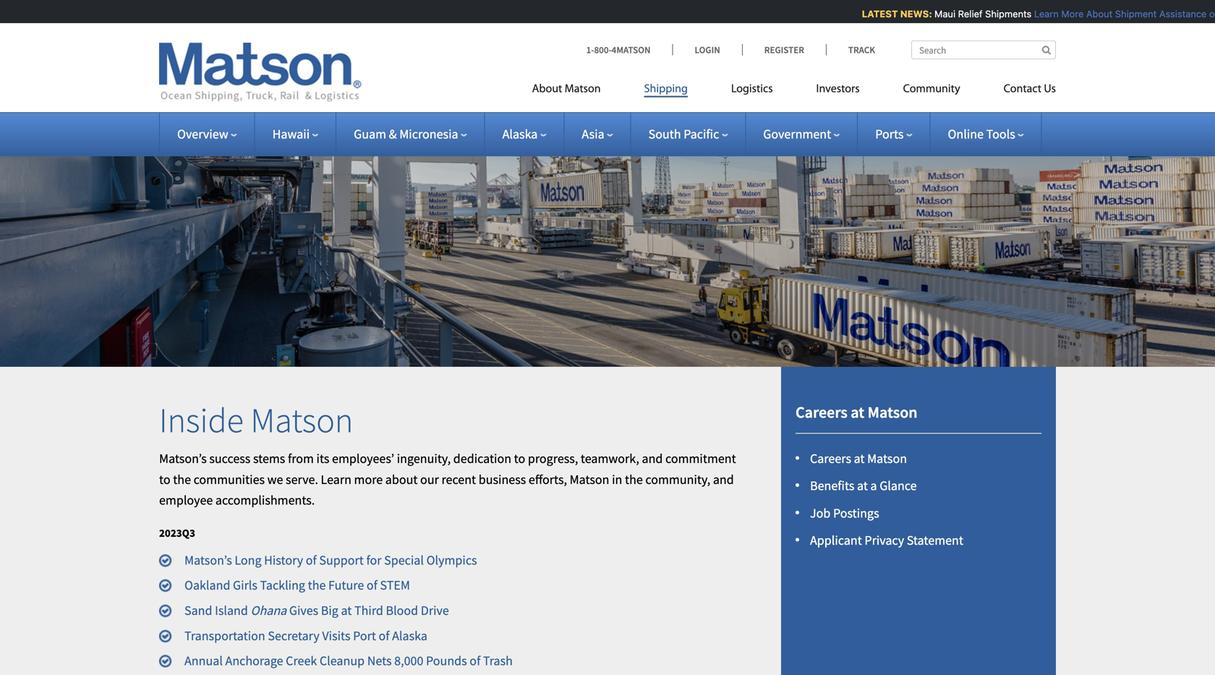 Task type: vqa. For each thing, say whether or not it's contained in the screenshot.
would inside If you would like to get an idea of how much it will cost for a shipment to any of the ports we service, we are happy to provide an initial quotation.
no



Task type: locate. For each thing, give the bounding box(es) containing it.
more
[[354, 471, 383, 488]]

pounds
[[426, 653, 467, 669]]

sand island ohana gives big at third blood drive
[[185, 602, 449, 619]]

relief
[[954, 8, 978, 19]]

to up business
[[514, 450, 525, 467]]

online
[[948, 126, 984, 142]]

2023q3
[[159, 526, 195, 540]]

4matson
[[612, 44, 651, 56]]

matson
[[565, 84, 601, 95], [251, 398, 353, 442], [868, 402, 918, 422], [868, 450, 907, 467], [570, 471, 610, 488]]

benefits
[[810, 478, 855, 494]]

contact
[[1004, 84, 1042, 95]]

careers at matson
[[796, 402, 918, 422], [810, 450, 907, 467]]

alaska up 8,000
[[392, 628, 428, 644]]

careers at matson section
[[763, 367, 1074, 675]]

learn down the its
[[321, 471, 352, 488]]

careers up careers at matson link
[[796, 402, 848, 422]]

and up community, on the bottom right of page
[[642, 450, 663, 467]]

matson's up employee
[[159, 450, 207, 467]]

800-
[[594, 44, 612, 56]]

matson's
[[159, 450, 207, 467], [185, 552, 232, 568]]

the right in
[[625, 471, 643, 488]]

its
[[317, 450, 330, 467]]

0 vertical spatial to
[[514, 450, 525, 467]]

in
[[612, 471, 623, 488]]

the up sand island ohana gives big at third blood drive
[[308, 577, 326, 593]]

matson's for matson's long history of support for special olympics
[[185, 552, 232, 568]]

community
[[903, 84, 961, 95]]

guam
[[354, 126, 386, 142]]

learn left more
[[1030, 8, 1055, 19]]

online tools
[[948, 126, 1016, 142]]

0 vertical spatial about
[[1082, 8, 1108, 19]]

online tools link
[[948, 126, 1024, 142]]

careers at matson up careers at matson link
[[796, 402, 918, 422]]

matson's inside matson's success stems from its employees' ingenuity, dedication to progress, teamwork, and commitment to the communities we serve. learn more about our recent business efforts, matson in the community, and employee accomplishments.
[[159, 450, 207, 467]]

about right more
[[1082, 8, 1108, 19]]

teamwork,
[[581, 450, 640, 467]]

to up employee
[[159, 471, 170, 488]]

government link
[[764, 126, 840, 142]]

secretary
[[268, 628, 320, 644]]

matson up the glance
[[868, 450, 907, 467]]

accomplishments.
[[216, 492, 315, 508]]

0 horizontal spatial and
[[642, 450, 663, 467]]

None search field
[[912, 41, 1056, 59]]

1 vertical spatial alaska
[[392, 628, 428, 644]]

1 horizontal spatial and
[[713, 471, 734, 488]]

0 vertical spatial and
[[642, 450, 663, 467]]

transportation
[[185, 628, 265, 644]]

gives
[[289, 602, 318, 619]]

1 horizontal spatial about
[[1082, 8, 1108, 19]]

matson inside the top menu navigation
[[565, 84, 601, 95]]

applicant privacy statement
[[810, 532, 964, 549]]

transportation secretary visits port of alaska link
[[185, 628, 428, 644]]

south pacific link
[[649, 126, 728, 142]]

benefits at a glance link
[[810, 478, 917, 494]]

0 horizontal spatial about
[[532, 84, 562, 95]]

alaska down about matson
[[503, 126, 538, 142]]

matson's for matson's success stems from its employees' ingenuity, dedication to progress, teamwork, and commitment to the communities we serve. learn more about our recent business efforts, matson in the community, and employee accomplishments.
[[159, 450, 207, 467]]

creek
[[286, 653, 317, 669]]

the up employee
[[173, 471, 191, 488]]

stem
[[380, 577, 410, 593]]

1 vertical spatial to
[[159, 471, 170, 488]]

learn
[[1030, 8, 1055, 19], [321, 471, 352, 488]]

matson's up oakland
[[185, 552, 232, 568]]

1 horizontal spatial the
[[308, 577, 326, 593]]

trash
[[483, 653, 513, 669]]

1 horizontal spatial to
[[514, 450, 525, 467]]

search image
[[1043, 45, 1051, 55]]

or
[[1205, 8, 1214, 19]]

us
[[1044, 84, 1056, 95]]

0 horizontal spatial alaska
[[392, 628, 428, 644]]

stems
[[253, 450, 285, 467]]

assistance
[[1155, 8, 1203, 19]]

support
[[319, 552, 364, 568]]

0 vertical spatial careers
[[796, 402, 848, 422]]

1-800-4matson link
[[587, 44, 673, 56]]

communities
[[194, 471, 265, 488]]

for
[[366, 552, 382, 568]]

oakland girls tackling the future of stem link
[[185, 577, 410, 593]]

careers at matson link
[[810, 450, 907, 467]]

matson down 1-
[[565, 84, 601, 95]]

1 vertical spatial about
[[532, 84, 562, 95]]

matson left in
[[570, 471, 610, 488]]

and down commitment on the right bottom of page
[[713, 471, 734, 488]]

blood
[[386, 602, 418, 619]]

1 horizontal spatial learn
[[1030, 8, 1055, 19]]

matson's success stems from its employees' ingenuity, dedication to progress, teamwork, and commitment to the communities we serve. learn more about our recent business efforts, matson in the community, and employee accomplishments.
[[159, 450, 736, 508]]

1-800-4matson
[[587, 44, 651, 56]]

blue matson logo with ocean, shipping, truck, rail and logistics written beneath it. image
[[159, 43, 362, 102]]

the
[[173, 471, 191, 488], [625, 471, 643, 488], [308, 577, 326, 593]]

matson up careers at matson link
[[868, 402, 918, 422]]

at
[[851, 402, 865, 422], [854, 450, 865, 467], [857, 478, 868, 494], [341, 602, 352, 619]]

about inside about matson link
[[532, 84, 562, 95]]

community link
[[882, 76, 982, 106]]

about matson link
[[532, 76, 623, 106]]

0 horizontal spatial to
[[159, 471, 170, 488]]

efforts,
[[529, 471, 567, 488]]

1 vertical spatial learn
[[321, 471, 352, 488]]

and
[[642, 450, 663, 467], [713, 471, 734, 488]]

about
[[1082, 8, 1108, 19], [532, 84, 562, 95]]

guam & micronesia link
[[354, 126, 467, 142]]

investors link
[[795, 76, 882, 106]]

to
[[514, 450, 525, 467], [159, 471, 170, 488]]

matson's long history of support for special olympics
[[185, 552, 477, 568]]

commitment
[[666, 450, 736, 467]]

1 vertical spatial matson's
[[185, 552, 232, 568]]

about up alaska link
[[532, 84, 562, 95]]

0 vertical spatial alaska
[[503, 126, 538, 142]]

employees'
[[332, 450, 394, 467]]

careers at matson up benefits at a glance
[[810, 450, 907, 467]]

from
[[288, 450, 314, 467]]

track link
[[826, 44, 876, 56]]

about matson
[[532, 84, 601, 95]]

long
[[235, 552, 262, 568]]

careers up benefits
[[810, 450, 852, 467]]

0 horizontal spatial learn
[[321, 471, 352, 488]]

at up careers at matson link
[[851, 402, 865, 422]]

alaska
[[503, 126, 538, 142], [392, 628, 428, 644]]

asia link
[[582, 126, 613, 142]]

hawaii
[[273, 126, 310, 142]]

maui
[[930, 8, 951, 19]]

0 vertical spatial matson's
[[159, 450, 207, 467]]



Task type: describe. For each thing, give the bounding box(es) containing it.
1 vertical spatial careers
[[810, 450, 852, 467]]

of left the "stem"
[[367, 577, 378, 593]]

contact us link
[[982, 76, 1056, 106]]

success
[[209, 450, 251, 467]]

job postings
[[810, 505, 880, 521]]

annual anchorage creek cleanup nets 8,000 pounds of trash link
[[185, 653, 513, 669]]

news:
[[896, 8, 928, 19]]

third
[[355, 602, 383, 619]]

community,
[[646, 471, 711, 488]]

logistics link
[[710, 76, 795, 106]]

drive
[[421, 602, 449, 619]]

0 horizontal spatial the
[[173, 471, 191, 488]]

overview
[[177, 126, 228, 142]]

job
[[810, 505, 831, 521]]

employee
[[159, 492, 213, 508]]

login
[[695, 44, 720, 56]]

port
[[353, 628, 376, 644]]

track
[[849, 44, 876, 56]]

oakland
[[185, 577, 230, 593]]

applicant
[[810, 532, 862, 549]]

anchorage
[[225, 653, 283, 669]]

8,000
[[394, 653, 424, 669]]

ingenuity,
[[397, 450, 451, 467]]

login link
[[673, 44, 742, 56]]

cranes load and offload matson containers from the containership at the terminal. image
[[0, 133, 1216, 367]]

nets
[[367, 653, 392, 669]]

learn inside matson's success stems from its employees' ingenuity, dedication to progress, teamwork, and commitment to the communities we serve. learn more about our recent business efforts, matson in the community, and employee accomplishments.
[[321, 471, 352, 488]]

progress,
[[528, 450, 578, 467]]

ports
[[876, 126, 904, 142]]

at left the a
[[857, 478, 868, 494]]

postings
[[833, 505, 880, 521]]

statement
[[907, 532, 964, 549]]

matson up from
[[251, 398, 353, 442]]

1 vertical spatial careers at matson
[[810, 450, 907, 467]]

1 vertical spatial and
[[713, 471, 734, 488]]

1-
[[587, 44, 594, 56]]

of right history
[[306, 552, 317, 568]]

applicant privacy statement link
[[810, 532, 964, 549]]

cleanup
[[320, 653, 365, 669]]

at right big
[[341, 602, 352, 619]]

ohana
[[251, 602, 287, 619]]

recent
[[442, 471, 476, 488]]

of right port
[[379, 628, 390, 644]]

oakland girls tackling the future of stem
[[185, 577, 410, 593]]

transportation secretary visits port of alaska
[[185, 628, 428, 644]]

1 horizontal spatial alaska
[[503, 126, 538, 142]]

special
[[384, 552, 424, 568]]

&
[[389, 126, 397, 142]]

register
[[765, 44, 805, 56]]

government
[[764, 126, 832, 142]]

top menu navigation
[[532, 76, 1056, 106]]

alaska link
[[503, 126, 547, 142]]

history
[[264, 552, 303, 568]]

shipments
[[981, 8, 1027, 19]]

learn more about shipment assistance or link
[[1030, 8, 1216, 19]]

about
[[386, 471, 418, 488]]

matson inside matson's success stems from its employees' ingenuity, dedication to progress, teamwork, and commitment to the communities we serve. learn more about our recent business efforts, matson in the community, and employee accomplishments.
[[570, 471, 610, 488]]

olympics
[[427, 552, 477, 568]]

register link
[[742, 44, 826, 56]]

job postings link
[[810, 505, 880, 521]]

business
[[479, 471, 526, 488]]

visits
[[322, 628, 351, 644]]

0 vertical spatial careers at matson
[[796, 402, 918, 422]]

island
[[215, 602, 248, 619]]

2 horizontal spatial the
[[625, 471, 643, 488]]

annual anchorage creek cleanup nets 8,000 pounds of trash
[[185, 653, 513, 669]]

of left "trash"
[[470, 653, 481, 669]]

south pacific
[[649, 126, 719, 142]]

more
[[1057, 8, 1079, 19]]

south
[[649, 126, 681, 142]]

shipment
[[1111, 8, 1153, 19]]

benefits at a glance
[[810, 478, 917, 494]]

contact us
[[1004, 84, 1056, 95]]

ports link
[[876, 126, 913, 142]]

at up benefits at a glance
[[854, 450, 865, 467]]

tools
[[987, 126, 1016, 142]]

Search search field
[[912, 41, 1056, 59]]

a
[[871, 478, 877, 494]]

future
[[328, 577, 364, 593]]

privacy
[[865, 532, 905, 549]]

overview link
[[177, 126, 237, 142]]

hawaii link
[[273, 126, 318, 142]]

girls
[[233, 577, 258, 593]]

inside matson
[[159, 398, 353, 442]]

pacific
[[684, 126, 719, 142]]

shipping
[[644, 84, 688, 95]]

latest news: maui relief shipments learn more about shipment assistance or 
[[858, 8, 1216, 19]]

dedication
[[454, 450, 512, 467]]

0 vertical spatial learn
[[1030, 8, 1055, 19]]

matson's long history of support for special olympics link
[[185, 552, 477, 568]]

we
[[267, 471, 283, 488]]



